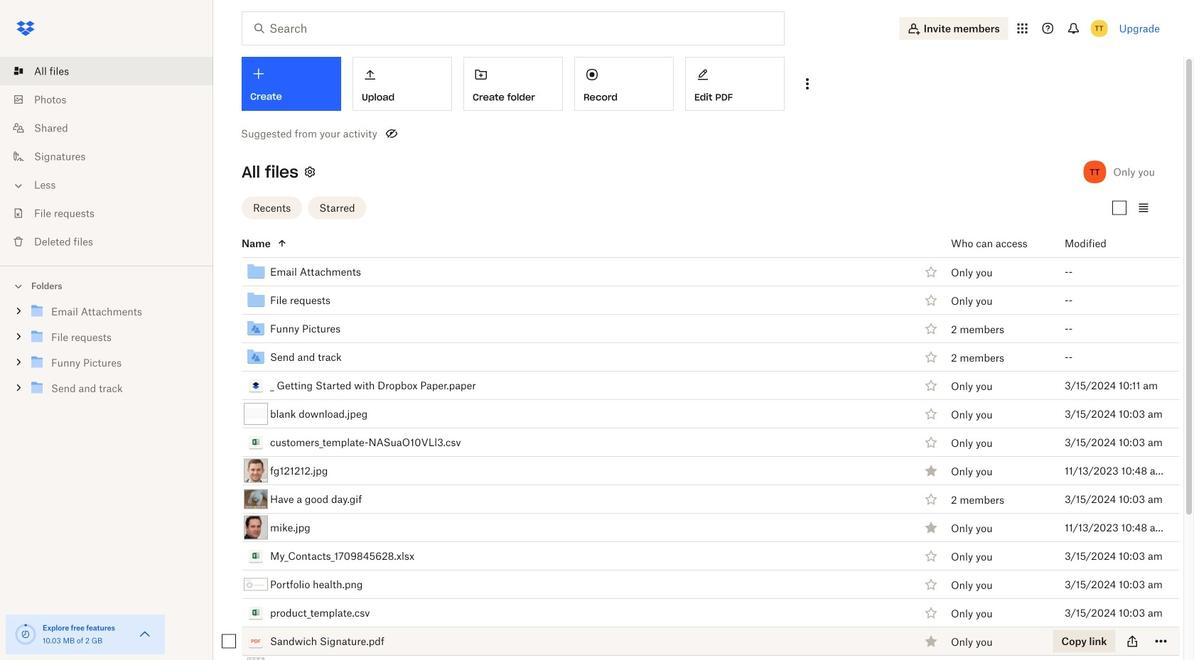 Task type: locate. For each thing, give the bounding box(es) containing it.
remove from starred image for name sandwich signature.pdf, modified 11/13/2023 10:58 am, "element" on the bottom of page
[[923, 633, 940, 650]]

add to starred image inside the name _ getting started with dropbox paper.paper, modified 3/15/2024 10:11 am, 'element'
[[923, 377, 940, 394]]

1 vertical spatial add to starred image
[[923, 434, 940, 451]]

add to starred image
[[923, 264, 940, 281], [923, 434, 940, 451], [923, 576, 940, 594]]

1 add to starred image from the top
[[923, 264, 940, 281]]

7 add to starred image from the top
[[923, 548, 940, 565]]

add to starred image inside name my_contacts_1709845628.xlsx, modified 3/15/2024 10:03 am, element
[[923, 548, 940, 565]]

1 remove from starred image from the top
[[923, 463, 940, 480]]

remove from starred image
[[923, 520, 940, 537]]

3 add to starred image from the top
[[923, 576, 940, 594]]

list
[[0, 48, 213, 266]]

folder settings image
[[302, 164, 319, 181]]

add to starred image inside name send and track, modified 3/15/2024 9:47 am, element
[[923, 349, 940, 366]]

0 vertical spatial remove from starred image
[[923, 463, 940, 480]]

remove from starred image inside name fg121212.jpg, modified 11/13/2023 10:48 am, element
[[923, 463, 940, 480]]

4 add to starred image from the top
[[923, 377, 940, 394]]

group
[[0, 296, 213, 412]]

name my_contacts_1709845628.xlsx, modified 3/15/2024 10:03 am, element
[[211, 543, 1181, 571]]

remove from starred image
[[923, 463, 940, 480], [923, 633, 940, 650]]

2 remove from starred image from the top
[[923, 633, 940, 650]]

add to starred image inside name portfolio health.png, modified 3/15/2024 10:03 am, "element"
[[923, 576, 940, 594]]

add to starred image inside name email attachments, modified 11/13/2023 11:24 am, element
[[923, 264, 940, 281]]

list item
[[0, 57, 213, 85]]

name funny pictures, modified 11/13/2023 11:13 am, element
[[211, 315, 1181, 344]]

5 add to starred image from the top
[[923, 406, 940, 423]]

name _ getting started with dropbox paper.paper, modified 3/15/2024 10:11 am, element
[[211, 372, 1181, 400]]

1 add to starred image from the top
[[923, 292, 940, 309]]

remove from starred image inside name sandwich signature.pdf, modified 11/13/2023 10:58 am, "element"
[[923, 633, 940, 650]]

0 vertical spatial add to starred image
[[923, 264, 940, 281]]

add to starred image for the name funny pictures, modified 11/13/2023 11:13 am, element
[[923, 320, 940, 338]]

add to starred image inside name customers_template-nasuao10vll3.csv, modified 3/15/2024 10:03 am, element
[[923, 434, 940, 451]]

quota usage image
[[14, 624, 37, 647]]

8 add to starred image from the top
[[923, 605, 940, 622]]

add to starred image inside name file requests, modified 12/14/2023 5:10 pm, element
[[923, 292, 940, 309]]

name sandwich turned.jpg, modified 11/13/2023 10:50 am, element
[[211, 657, 1181, 661]]

/fg121212.jpg image
[[244, 459, 268, 483]]

table
[[211, 230, 1181, 661]]

add to starred image inside the name funny pictures, modified 11/13/2023 11:13 am, element
[[923, 320, 940, 338]]

3 add to starred image from the top
[[923, 349, 940, 366]]

add to starred image for name file requests, modified 12/14/2023 5:10 pm, element
[[923, 292, 940, 309]]

1 vertical spatial remove from starred image
[[923, 633, 940, 650]]

name send and track, modified 3/15/2024 9:47 am, element
[[211, 344, 1181, 372]]

2 add to starred image from the top
[[923, 320, 940, 338]]

add to starred image for name have a good day.gif, modified 3/15/2024 10:03 am, element
[[923, 491, 940, 508]]

2 vertical spatial add to starred image
[[923, 576, 940, 594]]

quota usage progress bar
[[14, 624, 37, 647]]

add to starred image
[[923, 292, 940, 309], [923, 320, 940, 338], [923, 349, 940, 366], [923, 377, 940, 394], [923, 406, 940, 423], [923, 491, 940, 508], [923, 548, 940, 565], [923, 605, 940, 622]]

/blank download.jpeg image
[[244, 403, 268, 425]]

/portfolio health.png image
[[244, 579, 268, 591]]

add to starred image inside name product_template.csv, modified 3/15/2024 10:03 am, "element"
[[923, 605, 940, 622]]

remove from starred image for name fg121212.jpg, modified 11/13/2023 10:48 am, element
[[923, 463, 940, 480]]

2 add to starred image from the top
[[923, 434, 940, 451]]

add to starred image inside name have a good day.gif, modified 3/15/2024 10:03 am, element
[[923, 491, 940, 508]]

add to starred image for name product_template.csv, modified 3/15/2024 10:03 am, "element"
[[923, 605, 940, 622]]

6 add to starred image from the top
[[923, 491, 940, 508]]

name fg121212.jpg, modified 11/13/2023 10:48 am, element
[[211, 457, 1181, 486]]



Task type: describe. For each thing, give the bounding box(es) containing it.
name portfolio health.png, modified 3/15/2024 10:03 am, element
[[211, 571, 1181, 600]]

add to starred image for name send and track, modified 3/15/2024 9:47 am, element
[[923, 349, 940, 366]]

add to starred image for name customers_template-nasuao10vll3.csv, modified 3/15/2024 10:03 am, element
[[923, 434, 940, 451]]

/sandwich turned.jpg image
[[248, 658, 265, 661]]

name blank download.jpeg, modified 3/15/2024 10:03 am, element
[[211, 400, 1181, 429]]

dropbox image
[[11, 14, 40, 43]]

add to starred image for the name _ getting started with dropbox paper.paper, modified 3/15/2024 10:11 am, 'element'
[[923, 377, 940, 394]]

name mike.jpg, modified 11/13/2023 10:48 am, element
[[211, 514, 1181, 543]]

name sandwich signature.pdf, modified 11/13/2023 10:58 am, element
[[211, 628, 1181, 657]]

name email attachments, modified 11/13/2023 11:24 am, element
[[211, 258, 1181, 287]]

add to starred image for name portfolio health.png, modified 3/15/2024 10:03 am, "element"
[[923, 576, 940, 594]]

add to starred image for name blank download.jpeg, modified 3/15/2024 10:03 am, element
[[923, 406, 940, 423]]

Search in folder "Dropbox" text field
[[270, 20, 755, 37]]

name have a good day.gif, modified 3/15/2024 10:03 am, element
[[211, 486, 1181, 514]]

/mike.jpg image
[[244, 516, 268, 540]]

name product_template.csv, modified 3/15/2024 10:03 am, element
[[211, 600, 1181, 628]]

add to starred image for name my_contacts_1709845628.xlsx, modified 3/15/2024 10:03 am, element
[[923, 548, 940, 565]]

name file requests, modified 12/14/2023 5:10 pm, element
[[211, 287, 1181, 315]]

name customers_template-nasuao10vll3.csv, modified 3/15/2024 10:03 am, element
[[211, 429, 1181, 457]]

add to starred image for name email attachments, modified 11/13/2023 11:24 am, element
[[923, 264, 940, 281]]

/have a good day.gif image
[[244, 490, 268, 510]]

less image
[[11, 179, 26, 193]]



Task type: vqa. For each thing, say whether or not it's contained in the screenshot.
/BLANK DOWNLOAD.JPEG icon
yes



